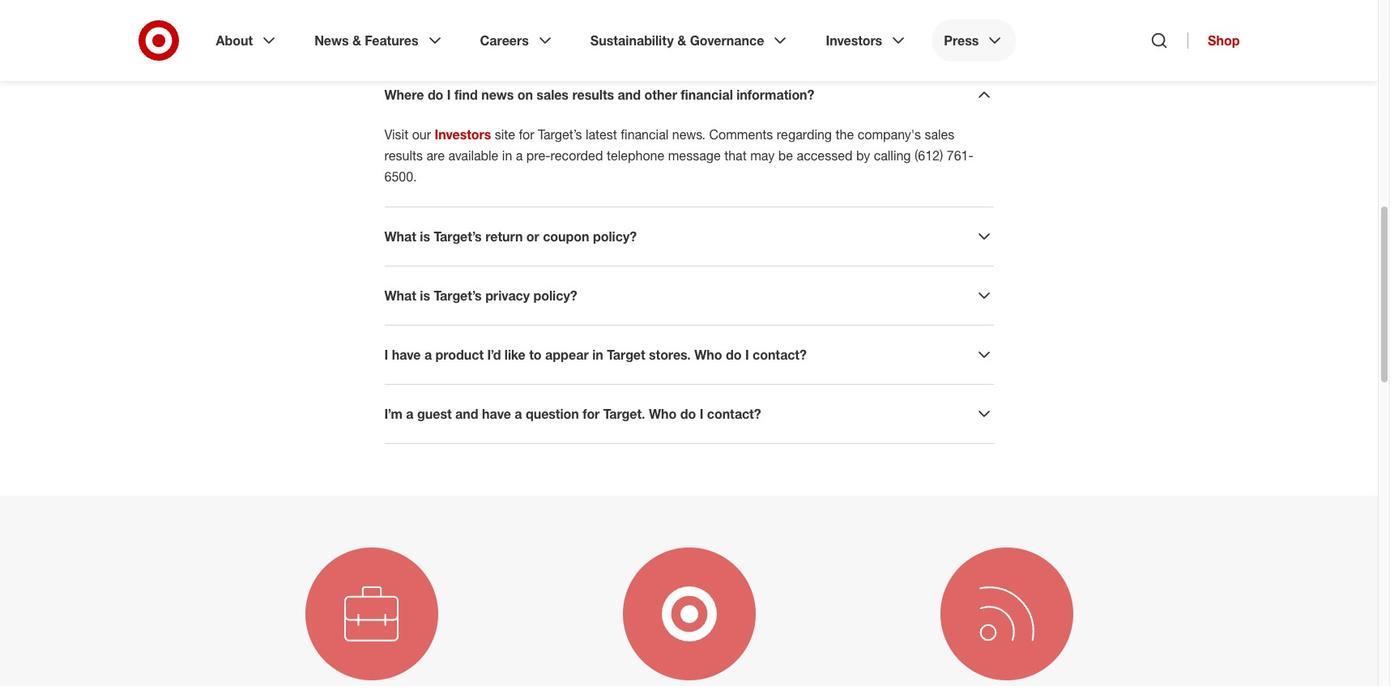 Task type: describe. For each thing, give the bounding box(es) containing it.
accessed
[[797, 147, 853, 164]]

find
[[455, 87, 478, 103]]

shop link
[[1188, 32, 1240, 49]]

other inside dropdown button
[[645, 87, 677, 103]]

or
[[527, 228, 539, 245]]

product
[[436, 347, 484, 363]]

governance
[[690, 32, 764, 49]]

.
[[424, 27, 427, 43]]

visit our investors
[[384, 126, 491, 143]]

press
[[944, 32, 979, 49]]

careers link
[[469, 19, 566, 62]]

i right stores.
[[745, 347, 749, 363]]

on
[[518, 87, 533, 103]]

policy? inside dropdown button
[[533, 288, 577, 304]]

in inside site for target's latest financial news. comments regarding the company's sales results are available in a pre-recorded telephone message that may be accessed by calling (612) 761- 6500.
[[502, 147, 512, 164]]

i have a product i'd like to appear in target stores. who do i contact?
[[384, 347, 807, 363]]

return
[[485, 228, 523, 245]]

coupon
[[543, 228, 589, 245]]

about
[[216, 32, 253, 49]]

sales inside site for target's latest financial news. comments regarding the company's sales results are available in a pre-recorded telephone message that may be accessed by calling (612) 761- 6500.
[[925, 126, 955, 143]]

i'm
[[384, 406, 403, 422]]

results inside site for target's latest financial news. comments regarding the company's sales results are available in a pre-recorded telephone message that may be accessed by calling (612) 761- 6500.
[[384, 147, 423, 164]]

to
[[529, 347, 542, 363]]

i inside "dropdown button"
[[700, 406, 704, 422]]

sustainability
[[591, 32, 674, 49]]

what for what is target's privacy policy?
[[384, 288, 416, 304]]

have inside "dropdown button"
[[482, 406, 511, 422]]

who inside dropdown button
[[695, 347, 722, 363]]

i'd
[[487, 347, 501, 363]]

press multimedia library link
[[384, 6, 970, 43]]

6500.
[[384, 169, 417, 185]]

company's
[[858, 126, 921, 143]]

target.
[[603, 406, 645, 422]]

like
[[505, 347, 526, 363]]

target
[[607, 347, 646, 363]]

features
[[365, 32, 419, 49]]

1 horizontal spatial other
[[681, 27, 712, 43]]

site for target's latest financial news. comments regarding the company's sales results are available in a pre-recorded telephone message that may be accessed by calling (612) 761- 6500.
[[384, 126, 974, 185]]

visit
[[384, 126, 409, 143]]

i up "i'm"
[[384, 347, 388, 363]]

and inside "dropdown button"
[[455, 406, 479, 422]]

library
[[384, 27, 424, 43]]

target's for latest
[[538, 126, 582, 143]]

have inside dropdown button
[[392, 347, 421, 363]]

news & features
[[315, 32, 419, 49]]

comments
[[709, 126, 773, 143]]

. please contact press@target.com with any other requests.
[[424, 27, 769, 43]]

is for what is target's privacy policy?
[[420, 288, 430, 304]]

& for news
[[352, 32, 361, 49]]

do inside dropdown button
[[726, 347, 742, 363]]

news.
[[672, 126, 706, 143]]

are
[[427, 147, 445, 164]]

sustainability & governance
[[591, 32, 764, 49]]

sustainability & governance link
[[579, 19, 802, 62]]

investors inside investors link
[[826, 32, 883, 49]]

calling
[[874, 147, 911, 164]]

that
[[725, 147, 747, 164]]

sales inside dropdown button
[[537, 87, 569, 103]]



Task type: vqa. For each thing, say whether or not it's contained in the screenshot.
in to the bottom
yes



Task type: locate. For each thing, give the bounding box(es) containing it.
0 horizontal spatial sales
[[537, 87, 569, 103]]

financial up the news.
[[681, 87, 733, 103]]

financial
[[681, 87, 733, 103], [621, 126, 669, 143]]

message
[[668, 147, 721, 164]]

do inside dropdown button
[[428, 87, 444, 103]]

do right stores.
[[726, 347, 742, 363]]

& for sustainability
[[678, 32, 686, 49]]

1 vertical spatial other
[[645, 87, 677, 103]]

is inside dropdown button
[[420, 288, 430, 304]]

shop
[[1208, 32, 1240, 49]]

results up latest
[[572, 87, 614, 103]]

1 what from the top
[[384, 228, 416, 245]]

0 vertical spatial results
[[572, 87, 614, 103]]

(612)
[[915, 147, 943, 164]]

about link
[[205, 19, 290, 62]]

1 vertical spatial investors
[[435, 126, 491, 143]]

for left target.
[[583, 406, 600, 422]]

1 horizontal spatial &
[[678, 32, 686, 49]]

for right site
[[519, 126, 534, 143]]

1 vertical spatial contact?
[[707, 406, 761, 422]]

contact?
[[753, 347, 807, 363], [707, 406, 761, 422]]

2 what from the top
[[384, 288, 416, 304]]

a inside site for target's latest financial news. comments regarding the company's sales results are available in a pre-recorded telephone message that may be accessed by calling (612) 761- 6500.
[[516, 147, 523, 164]]

target's left return
[[434, 228, 482, 245]]

0 horizontal spatial and
[[455, 406, 479, 422]]

1 vertical spatial target's
[[434, 228, 482, 245]]

2 & from the left
[[678, 32, 686, 49]]

1 horizontal spatial investors link
[[815, 19, 920, 62]]

target's inside "dropdown button"
[[434, 228, 482, 245]]

i'm a guest and have a question for target. who do i contact? button
[[384, 404, 994, 424]]

what is target's privacy policy?
[[384, 288, 577, 304]]

1 horizontal spatial do
[[680, 406, 696, 422]]

investors
[[826, 32, 883, 49], [435, 126, 491, 143]]

0 horizontal spatial who
[[649, 406, 677, 422]]

i have a product i'd like to appear in target stores. who do i contact? button
[[384, 345, 994, 365]]

available
[[448, 147, 499, 164]]

policy? right 'privacy'
[[533, 288, 577, 304]]

information?
[[737, 87, 815, 103]]

1 vertical spatial for
[[583, 406, 600, 422]]

0 vertical spatial what
[[384, 228, 416, 245]]

2 vertical spatial do
[[680, 406, 696, 422]]

and right guest
[[455, 406, 479, 422]]

a left question in the bottom left of the page
[[515, 406, 522, 422]]

2 vertical spatial target's
[[434, 288, 482, 304]]

press multimedia library
[[384, 6, 970, 43]]

a right "i'm"
[[406, 406, 414, 422]]

what inside "dropdown button"
[[384, 228, 416, 245]]

0 horizontal spatial do
[[428, 87, 444, 103]]

where do i find news on sales results and other financial information? button
[[384, 85, 994, 105]]

for inside site for target's latest financial news. comments regarding the company's sales results are available in a pre-recorded telephone message that may be accessed by calling (612) 761- 6500.
[[519, 126, 534, 143]]

i down i have a product i'd like to appear in target stores. who do i contact? dropdown button
[[700, 406, 704, 422]]

a
[[516, 147, 523, 164], [425, 347, 432, 363], [406, 406, 414, 422], [515, 406, 522, 422]]

do down i have a product i'd like to appear in target stores. who do i contact? dropdown button
[[680, 406, 696, 422]]

regarding
[[777, 126, 832, 143]]

in inside dropdown button
[[592, 347, 604, 363]]

contact? inside dropdown button
[[753, 347, 807, 363]]

0 horizontal spatial financial
[[621, 126, 669, 143]]

0 horizontal spatial investors
[[435, 126, 491, 143]]

1 vertical spatial in
[[592, 347, 604, 363]]

a left 'pre-' on the top
[[516, 147, 523, 164]]

may
[[750, 147, 775, 164]]

what
[[384, 228, 416, 245], [384, 288, 416, 304]]

in
[[502, 147, 512, 164], [592, 347, 604, 363]]

1 horizontal spatial in
[[592, 347, 604, 363]]

0 vertical spatial who
[[695, 347, 722, 363]]

do left find
[[428, 87, 444, 103]]

a left product
[[425, 347, 432, 363]]

0 horizontal spatial have
[[392, 347, 421, 363]]

i
[[447, 87, 451, 103], [384, 347, 388, 363], [745, 347, 749, 363], [700, 406, 704, 422]]

761-
[[947, 147, 974, 164]]

1 & from the left
[[352, 32, 361, 49]]

0 vertical spatial in
[[502, 147, 512, 164]]

0 horizontal spatial &
[[352, 32, 361, 49]]

where
[[384, 87, 424, 103]]

1 vertical spatial who
[[649, 406, 677, 422]]

what inside dropdown button
[[384, 288, 416, 304]]

where do i find news on sales results and other financial information?
[[384, 87, 815, 103]]

the
[[836, 126, 854, 143]]

with
[[630, 27, 654, 43]]

1 horizontal spatial financial
[[681, 87, 733, 103]]

requests.
[[715, 27, 769, 43]]

1 horizontal spatial policy?
[[593, 228, 637, 245]]

target's up recorded
[[538, 126, 582, 143]]

for
[[519, 126, 534, 143], [583, 406, 600, 422]]

target's
[[538, 126, 582, 143], [434, 228, 482, 245], [434, 288, 482, 304]]

is
[[420, 228, 430, 245], [420, 288, 430, 304]]

have
[[392, 347, 421, 363], [482, 406, 511, 422]]

1 vertical spatial is
[[420, 288, 430, 304]]

careers
[[480, 32, 529, 49]]

press link
[[933, 19, 1016, 62]]

i inside dropdown button
[[447, 87, 451, 103]]

appear
[[545, 347, 589, 363]]

2 is from the top
[[420, 288, 430, 304]]

1 vertical spatial and
[[455, 406, 479, 422]]

privacy
[[485, 288, 530, 304]]

what is target's return or coupon policy?
[[384, 228, 637, 245]]

sales
[[537, 87, 569, 103], [925, 126, 955, 143]]

for inside "dropdown button"
[[583, 406, 600, 422]]

results
[[572, 87, 614, 103], [384, 147, 423, 164]]

1 vertical spatial what
[[384, 288, 416, 304]]

what is target's return or coupon policy? button
[[384, 227, 994, 246]]

who right stores.
[[695, 347, 722, 363]]

0 vertical spatial sales
[[537, 87, 569, 103]]

0 horizontal spatial policy?
[[533, 288, 577, 304]]

news
[[315, 32, 349, 49]]

policy? inside "dropdown button"
[[593, 228, 637, 245]]

0 vertical spatial target's
[[538, 126, 582, 143]]

who inside "dropdown button"
[[649, 406, 677, 422]]

and
[[618, 87, 641, 103], [455, 406, 479, 422]]

any
[[657, 27, 678, 43]]

0 vertical spatial policy?
[[593, 228, 637, 245]]

1 vertical spatial financial
[[621, 126, 669, 143]]

news & features link
[[303, 19, 456, 62]]

1 vertical spatial policy?
[[533, 288, 577, 304]]

1 horizontal spatial for
[[583, 406, 600, 422]]

stores.
[[649, 347, 691, 363]]

financial inside site for target's latest financial news. comments regarding the company's sales results are available in a pre-recorded telephone message that may be accessed by calling (612) 761- 6500.
[[621, 126, 669, 143]]

guest
[[417, 406, 452, 422]]

have left product
[[392, 347, 421, 363]]

other right any
[[681, 27, 712, 43]]

2 horizontal spatial do
[[726, 347, 742, 363]]

is for what is target's return or coupon policy?
[[420, 228, 430, 245]]

do
[[428, 87, 444, 103], [726, 347, 742, 363], [680, 406, 696, 422]]

and inside dropdown button
[[618, 87, 641, 103]]

0 vertical spatial and
[[618, 87, 641, 103]]

be
[[778, 147, 793, 164]]

target's for privacy
[[434, 288, 482, 304]]

do inside "dropdown button"
[[680, 406, 696, 422]]

target's inside site for target's latest financial news. comments regarding the company's sales results are available in a pre-recorded telephone message that may be accessed by calling (612) 761- 6500.
[[538, 126, 582, 143]]

0 vertical spatial investors
[[826, 32, 883, 49]]

1 vertical spatial investors link
[[435, 126, 491, 143]]

1 is from the top
[[420, 228, 430, 245]]

0 vertical spatial investors link
[[815, 19, 920, 62]]

please
[[431, 27, 470, 43]]

0 vertical spatial contact?
[[753, 347, 807, 363]]

target's inside dropdown button
[[434, 288, 482, 304]]

in left target
[[592, 347, 604, 363]]

have left question in the bottom left of the page
[[482, 406, 511, 422]]

1 horizontal spatial and
[[618, 87, 641, 103]]

contact? inside "dropdown button"
[[707, 406, 761, 422]]

0 horizontal spatial other
[[645, 87, 677, 103]]

1 vertical spatial sales
[[925, 126, 955, 143]]

latest
[[586, 126, 617, 143]]

i'm a guest and have a question for target. who do i contact?
[[384, 406, 761, 422]]

and down sustainability
[[618, 87, 641, 103]]

0 vertical spatial is
[[420, 228, 430, 245]]

0 vertical spatial for
[[519, 126, 534, 143]]

0 horizontal spatial for
[[519, 126, 534, 143]]

1 horizontal spatial investors
[[826, 32, 883, 49]]

recorded
[[551, 147, 603, 164]]

target's left 'privacy'
[[434, 288, 482, 304]]

our
[[412, 126, 431, 143]]

other
[[681, 27, 712, 43], [645, 87, 677, 103]]

question
[[526, 406, 579, 422]]

press
[[864, 6, 898, 22]]

financial up telephone
[[621, 126, 669, 143]]

sales up the (612)
[[925, 126, 955, 143]]

0 vertical spatial other
[[681, 27, 712, 43]]

contact
[[473, 27, 517, 43]]

1 vertical spatial do
[[726, 347, 742, 363]]

1 horizontal spatial have
[[482, 406, 511, 422]]

1 vertical spatial have
[[482, 406, 511, 422]]

0 vertical spatial have
[[392, 347, 421, 363]]

1 vertical spatial results
[[384, 147, 423, 164]]

a inside i have a product i'd like to appear in target stores. who do i contact? dropdown button
[[425, 347, 432, 363]]

news
[[481, 87, 514, 103]]

is inside "dropdown button"
[[420, 228, 430, 245]]

target's for return
[[434, 228, 482, 245]]

i left find
[[447, 87, 451, 103]]

multimedia
[[901, 6, 970, 22]]

who
[[695, 347, 722, 363], [649, 406, 677, 422]]

0 horizontal spatial in
[[502, 147, 512, 164]]

financial inside "where do i find news on sales results and other financial information?" dropdown button
[[681, 87, 733, 103]]

1 horizontal spatial sales
[[925, 126, 955, 143]]

0 vertical spatial financial
[[681, 87, 733, 103]]

site
[[495, 126, 515, 143]]

0 vertical spatial do
[[428, 87, 444, 103]]

0 horizontal spatial results
[[384, 147, 423, 164]]

telephone
[[607, 147, 665, 164]]

results inside "where do i find news on sales results and other financial information?" dropdown button
[[572, 87, 614, 103]]

pre-
[[526, 147, 551, 164]]

investors down "press"
[[826, 32, 883, 49]]

who right target.
[[649, 406, 677, 422]]

investors up the available
[[435, 126, 491, 143]]

what for what is target's return or coupon policy?
[[384, 228, 416, 245]]

results up the 6500.
[[384, 147, 423, 164]]

what is target's privacy policy? button
[[384, 286, 994, 305]]

other up the news.
[[645, 87, 677, 103]]

press@target.com
[[521, 27, 626, 43]]

policy? right the coupon
[[593, 228, 637, 245]]

investors link
[[815, 19, 920, 62], [435, 126, 491, 143]]

by
[[856, 147, 870, 164]]

1 horizontal spatial who
[[695, 347, 722, 363]]

sales right on
[[537, 87, 569, 103]]

1 horizontal spatial results
[[572, 87, 614, 103]]

&
[[352, 32, 361, 49], [678, 32, 686, 49]]

in down site
[[502, 147, 512, 164]]

0 horizontal spatial investors link
[[435, 126, 491, 143]]



